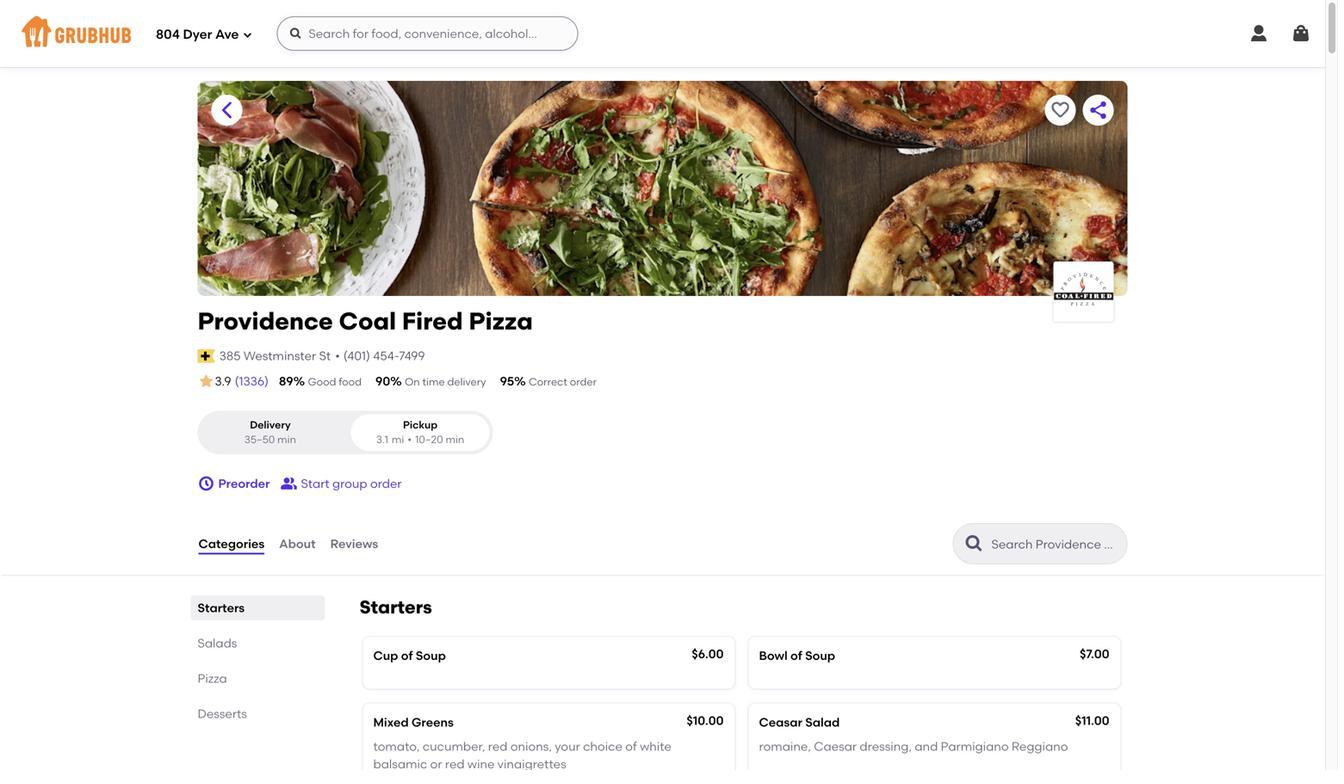 Task type: locate. For each thing, give the bounding box(es) containing it.
wine
[[468, 758, 495, 771]]

$11.00
[[1076, 714, 1110, 729]]

start group order
[[301, 477, 402, 491]]

choice
[[583, 740, 623, 755]]

order right group
[[370, 477, 402, 491]]

(401)
[[343, 349, 370, 364]]

tomato, cucumber, red onions, your choice of white balsamic or red wine vinaigrettes
[[373, 740, 672, 771]]

$6.00
[[692, 647, 724, 662]]

option group
[[198, 411, 493, 455]]

star icon image
[[198, 373, 215, 390]]

correct
[[529, 376, 567, 388]]

2 soup from the left
[[805, 649, 836, 664]]

correct order
[[529, 376, 597, 388]]

coal
[[339, 307, 396, 336]]

delivery 35–50 min
[[245, 419, 296, 446]]

0 horizontal spatial of
[[401, 649, 413, 664]]

starters
[[360, 597, 432, 619], [198, 601, 245, 616]]

0 horizontal spatial soup
[[416, 649, 446, 664]]

cup
[[373, 649, 398, 664]]

1 min from the left
[[277, 434, 296, 446]]

preorder
[[218, 477, 270, 491]]

• right mi on the bottom of page
[[408, 434, 412, 446]]

red
[[488, 740, 508, 755], [445, 758, 465, 771]]

95
[[500, 374, 514, 389]]

1 horizontal spatial of
[[626, 740, 637, 755]]

Search Providence Coal Fired Pizza search field
[[990, 537, 1122, 553]]

svg image
[[1249, 23, 1270, 44], [1291, 23, 1312, 44], [289, 27, 303, 40], [242, 30, 253, 40], [198, 476, 215, 493]]

0 vertical spatial •
[[335, 349, 340, 364]]

1 vertical spatial order
[[370, 477, 402, 491]]

1 soup from the left
[[416, 649, 446, 664]]

3.1
[[376, 434, 388, 446]]

desserts tab
[[198, 705, 318, 724]]

white
[[640, 740, 672, 755]]

of inside tomato, cucumber, red onions, your choice of white balsamic or red wine vinaigrettes
[[626, 740, 637, 755]]

2 horizontal spatial of
[[791, 649, 803, 664]]

soup right cup
[[416, 649, 446, 664]]

order
[[570, 376, 597, 388], [370, 477, 402, 491]]

pizza tab
[[198, 670, 318, 688]]

pizza up 95
[[469, 307, 533, 336]]

•
[[335, 349, 340, 364], [408, 434, 412, 446]]

Search for food, convenience, alcohol... search field
[[277, 16, 578, 51]]

0 horizontal spatial pizza
[[198, 672, 227, 687]]

• (401) 454-7499
[[335, 349, 425, 364]]

subscription pass image
[[198, 350, 215, 363]]

0 horizontal spatial starters
[[198, 601, 245, 616]]

or
[[430, 758, 442, 771]]

1 horizontal spatial pizza
[[469, 307, 533, 336]]

people icon image
[[280, 476, 298, 493]]

salads
[[198, 637, 237, 651]]

min down delivery
[[277, 434, 296, 446]]

• right st
[[335, 349, 340, 364]]

group
[[333, 477, 367, 491]]

option group containing delivery 35–50 min
[[198, 411, 493, 455]]

1 horizontal spatial red
[[488, 740, 508, 755]]

soup
[[416, 649, 446, 664], [805, 649, 836, 664]]

pizza
[[469, 307, 533, 336], [198, 672, 227, 687]]

pizza inside tab
[[198, 672, 227, 687]]

1 horizontal spatial •
[[408, 434, 412, 446]]

preorder button
[[198, 469, 270, 500]]

804
[[156, 27, 180, 42]]

red up "wine"
[[488, 740, 508, 755]]

time
[[422, 376, 445, 388]]

onions,
[[511, 740, 552, 755]]

of right cup
[[401, 649, 413, 664]]

1 horizontal spatial order
[[570, 376, 597, 388]]

0 vertical spatial pizza
[[469, 307, 533, 336]]

min
[[277, 434, 296, 446], [446, 434, 464, 446]]

0 horizontal spatial order
[[370, 477, 402, 491]]

good
[[308, 376, 336, 388]]

of for bowl
[[791, 649, 803, 664]]

about
[[279, 537, 316, 552]]

1 horizontal spatial soup
[[805, 649, 836, 664]]

3.9
[[215, 374, 231, 389]]

your
[[555, 740, 580, 755]]

0 horizontal spatial red
[[445, 758, 465, 771]]

2 min from the left
[[446, 434, 464, 446]]

on
[[405, 376, 420, 388]]

1 horizontal spatial min
[[446, 434, 464, 446]]

1 vertical spatial pizza
[[198, 672, 227, 687]]

of
[[401, 649, 413, 664], [791, 649, 803, 664], [626, 740, 637, 755]]

min right 10–20 at the bottom left of page
[[446, 434, 464, 446]]

salad
[[806, 716, 840, 730]]

parmigiano
[[941, 740, 1009, 755]]

soup right bowl
[[805, 649, 836, 664]]

• inside pickup 3.1 mi • 10–20 min
[[408, 434, 412, 446]]

90
[[376, 374, 390, 389]]

0 horizontal spatial min
[[277, 434, 296, 446]]

caret left icon image
[[217, 100, 237, 121]]

of left white
[[626, 740, 637, 755]]

start group order button
[[280, 469, 402, 500]]

categories
[[199, 537, 265, 552]]

westminster
[[244, 349, 316, 364]]

food
[[339, 376, 362, 388]]

save this restaurant button
[[1045, 95, 1076, 126]]

starters up cup
[[360, 597, 432, 619]]

$7.00
[[1080, 647, 1110, 662]]

romaine,
[[759, 740, 811, 755]]

starters up salads
[[198, 601, 245, 616]]

save this restaurant image
[[1050, 100, 1071, 121]]

$10.00
[[687, 714, 724, 729]]

454-
[[373, 349, 399, 364]]

pizza down salads
[[198, 672, 227, 687]]

reviews
[[330, 537, 378, 552]]

salads tab
[[198, 635, 318, 653]]

35–50
[[245, 434, 275, 446]]

1 vertical spatial •
[[408, 434, 412, 446]]

red down cucumber,
[[445, 758, 465, 771]]

providence coal fired pizza logo image
[[1054, 262, 1114, 322]]

of right bowl
[[791, 649, 803, 664]]

1 horizontal spatial starters
[[360, 597, 432, 619]]

order right correct
[[570, 376, 597, 388]]



Task type: describe. For each thing, give the bounding box(es) containing it.
(401) 454-7499 button
[[343, 348, 425, 365]]

(1336)
[[235, 374, 269, 389]]

cup of soup
[[373, 649, 446, 664]]

ceasar
[[759, 716, 803, 730]]

bowl
[[759, 649, 788, 664]]

about button
[[278, 513, 317, 575]]

soup for cup of soup
[[416, 649, 446, 664]]

reggiano
[[1012, 740, 1068, 755]]

min inside delivery 35–50 min
[[277, 434, 296, 446]]

starters tab
[[198, 600, 318, 618]]

0 vertical spatial red
[[488, 740, 508, 755]]

804 dyer ave
[[156, 27, 239, 42]]

greens
[[412, 716, 454, 730]]

ave
[[215, 27, 239, 42]]

search icon image
[[964, 534, 985, 555]]

pickup 3.1 mi • 10–20 min
[[376, 419, 464, 446]]

share icon image
[[1088, 100, 1109, 121]]

385 westminster st button
[[219, 347, 332, 366]]

desserts
[[198, 707, 247, 722]]

balsamic
[[373, 758, 427, 771]]

ceasar salad
[[759, 716, 840, 730]]

mixed greens
[[373, 716, 454, 730]]

min inside pickup 3.1 mi • 10–20 min
[[446, 434, 464, 446]]

reviews button
[[330, 513, 379, 575]]

main navigation navigation
[[0, 0, 1326, 67]]

cucumber,
[[423, 740, 485, 755]]

bowl of soup
[[759, 649, 836, 664]]

providence coal fired pizza
[[198, 307, 533, 336]]

10–20
[[415, 434, 443, 446]]

svg image inside preorder 'button'
[[198, 476, 215, 493]]

0 vertical spatial order
[[570, 376, 597, 388]]

starters inside tab
[[198, 601, 245, 616]]

order inside start group order button
[[370, 477, 402, 491]]

7499
[[399, 349, 425, 364]]

soup for bowl of soup
[[805, 649, 836, 664]]

mi
[[392, 434, 404, 446]]

fired
[[402, 307, 463, 336]]

89
[[279, 374, 293, 389]]

st
[[319, 349, 331, 364]]

good food
[[308, 376, 362, 388]]

pickup
[[403, 419, 438, 431]]

caesar
[[814, 740, 857, 755]]

dressing,
[[860, 740, 912, 755]]

dyer
[[183, 27, 212, 42]]

tomato,
[[373, 740, 420, 755]]

0 horizontal spatial •
[[335, 349, 340, 364]]

385 westminster st
[[219, 349, 331, 364]]

vinaigrettes
[[498, 758, 566, 771]]

1 vertical spatial red
[[445, 758, 465, 771]]

delivery
[[447, 376, 486, 388]]

delivery
[[250, 419, 291, 431]]

of for cup
[[401, 649, 413, 664]]

on time delivery
[[405, 376, 486, 388]]

and
[[915, 740, 938, 755]]

categories button
[[198, 513, 265, 575]]

385
[[219, 349, 241, 364]]

romaine, caesar dressing, and parmigiano reggiano
[[759, 740, 1068, 755]]

providence
[[198, 307, 333, 336]]

mixed
[[373, 716, 409, 730]]

start
[[301, 477, 330, 491]]



Task type: vqa. For each thing, say whether or not it's contained in the screenshot.
Soup associated with Cup of Soup
yes



